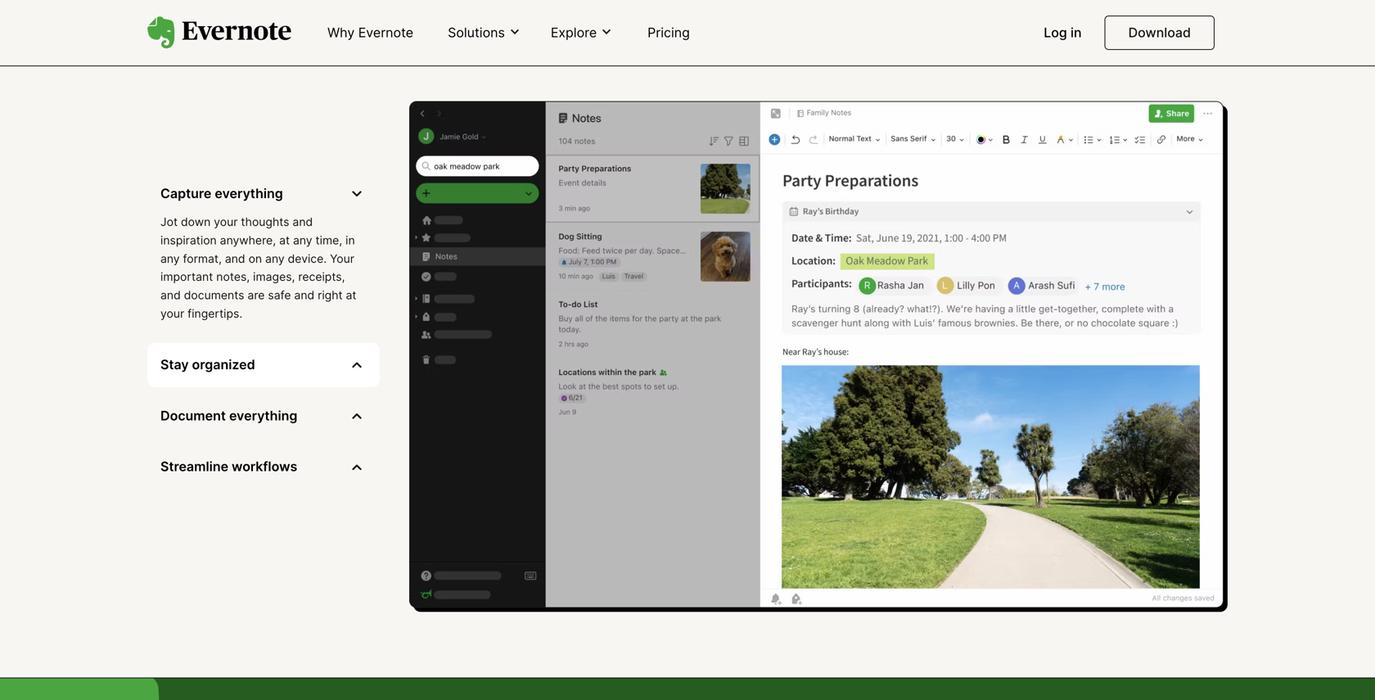 Task type: describe. For each thing, give the bounding box(es) containing it.
evernote,
[[460, 0, 528, 5]]

down
[[181, 215, 211, 229]]

you up the find
[[680, 0, 706, 5]]

when
[[848, 11, 887, 29]]

safe
[[268, 288, 291, 302]]

you down keep
[[774, 11, 800, 29]]

anywhere,
[[220, 233, 276, 247]]

planning,
[[585, 11, 650, 29]]

0 horizontal spatial your
[[160, 307, 184, 321]]

and right safe
[[294, 288, 315, 302]]

notes,
[[216, 270, 250, 284]]

explore
[[551, 24, 597, 40]]

stay organized
[[160, 356, 255, 372]]

inspiration
[[160, 233, 217, 247]]

thoughts
[[241, 215, 289, 229]]

important
[[160, 270, 213, 284]]

what
[[735, 11, 770, 29]]

receipts,
[[298, 270, 345, 284]]

and inside with evernote, you have everything you need to keep life organized. use it for note taking, project planning, and to find what you need, when you need it.
[[654, 11, 681, 29]]

everything for capture everything
[[215, 186, 283, 201]]

device.
[[288, 252, 327, 266]]

0 horizontal spatial need
[[710, 0, 745, 5]]

download link
[[1105, 16, 1215, 50]]

download
[[1129, 25, 1191, 41]]

your
[[330, 252, 355, 266]]

log in link
[[1034, 18, 1092, 49]]

0 horizontal spatial at
[[279, 233, 290, 247]]

on
[[249, 252, 262, 266]]

workflows
[[232, 459, 297, 475]]

log in
[[1044, 25, 1082, 41]]

0 horizontal spatial any
[[160, 252, 180, 266]]

for
[[419, 11, 439, 29]]

pricing link
[[638, 18, 700, 49]]

with
[[423, 0, 456, 5]]

organized
[[192, 356, 255, 372]]

streamline
[[160, 459, 229, 475]]

explore button
[[546, 24, 618, 42]]

fingertips.
[[188, 307, 243, 321]]

capture
[[160, 186, 212, 201]]

organized.
[[832, 0, 907, 5]]

images,
[[253, 270, 295, 284]]

pricing
[[648, 25, 690, 41]]

2 horizontal spatial any
[[293, 233, 312, 247]]

1 horizontal spatial need
[[921, 11, 957, 29]]



Task type: locate. For each thing, give the bounding box(es) containing it.
in inside jot down your thoughts and inspiration anywhere, at any time, in any format, and on any device. your important notes, images, receipts, and documents are safe and right at your fingertips.
[[346, 233, 355, 247]]

0 horizontal spatial to
[[685, 11, 699, 29]]

0 vertical spatial at
[[279, 233, 290, 247]]

evernote logo image
[[147, 16, 292, 49]]

0 horizontal spatial in
[[346, 233, 355, 247]]

use
[[911, 0, 939, 5]]

0 vertical spatial to
[[750, 0, 764, 5]]

1 vertical spatial everything
[[215, 186, 283, 201]]

any up device.
[[293, 233, 312, 247]]

in up your at the left
[[346, 233, 355, 247]]

1 horizontal spatial in
[[1071, 25, 1082, 41]]

and down important
[[160, 288, 181, 302]]

to up the what
[[750, 0, 764, 5]]

1 horizontal spatial your
[[214, 215, 238, 229]]

taking,
[[479, 11, 527, 29]]

in
[[1071, 25, 1082, 41], [346, 233, 355, 247]]

stay
[[160, 356, 189, 372]]

everything up thoughts
[[215, 186, 283, 201]]

0 vertical spatial in
[[1071, 25, 1082, 41]]

1 horizontal spatial any
[[265, 252, 285, 266]]

right note now image
[[409, 101, 1228, 612]]

why evernote link
[[318, 18, 423, 49]]

and
[[654, 11, 681, 29], [293, 215, 313, 229], [225, 252, 245, 266], [160, 288, 181, 302], [294, 288, 315, 302]]

life
[[807, 0, 828, 5]]

any up images,
[[265, 252, 285, 266]]

streamline workflows
[[160, 459, 297, 475]]

and up notes,
[[225, 252, 245, 266]]

you
[[532, 0, 558, 5], [680, 0, 706, 5], [774, 11, 800, 29], [891, 11, 917, 29]]

need,
[[804, 11, 844, 29]]

everything up the workflows
[[229, 408, 298, 424]]

2 vertical spatial everything
[[229, 408, 298, 424]]

log
[[1044, 25, 1068, 41]]

solutions button
[[443, 24, 526, 42]]

document
[[160, 408, 226, 424]]

format,
[[183, 252, 222, 266]]

1 vertical spatial at
[[346, 288, 357, 302]]

why
[[328, 25, 355, 41]]

and left the find
[[654, 11, 681, 29]]

have
[[562, 0, 596, 5]]

at down thoughts
[[279, 233, 290, 247]]

to
[[750, 0, 764, 5], [685, 11, 699, 29]]

note
[[443, 11, 475, 29]]

right
[[318, 288, 343, 302]]

0 vertical spatial your
[[214, 215, 238, 229]]

jot
[[160, 215, 178, 229]]

it
[[943, 0, 952, 5]]

to up the it.
[[685, 11, 699, 29]]

any
[[293, 233, 312, 247], [160, 252, 180, 266], [265, 252, 285, 266]]

with evernote, you have everything you need to keep life organized. use it for note taking, project planning, and to find what you need, when you need it.
[[419, 0, 957, 52]]

document everything
[[160, 408, 298, 424]]

solutions
[[448, 24, 505, 40]]

everything up planning,
[[600, 0, 676, 5]]

documents
[[184, 288, 244, 302]]

1 horizontal spatial to
[[750, 0, 764, 5]]

need up the find
[[710, 0, 745, 5]]

your down capture everything
[[214, 215, 238, 229]]

your
[[214, 215, 238, 229], [160, 307, 184, 321]]

your down important
[[160, 307, 184, 321]]

everything
[[600, 0, 676, 5], [215, 186, 283, 201], [229, 408, 298, 424]]

any up important
[[160, 252, 180, 266]]

in right log
[[1071, 25, 1082, 41]]

1 vertical spatial to
[[685, 11, 699, 29]]

1 vertical spatial in
[[346, 233, 355, 247]]

time,
[[316, 233, 342, 247]]

0 vertical spatial need
[[710, 0, 745, 5]]

1 vertical spatial your
[[160, 307, 184, 321]]

find
[[704, 11, 731, 29]]

capture everything
[[160, 186, 283, 201]]

need down "it"
[[921, 11, 957, 29]]

it.
[[681, 34, 695, 52]]

you up project
[[532, 0, 558, 5]]

at
[[279, 233, 290, 247], [346, 288, 357, 302]]

1 vertical spatial need
[[921, 11, 957, 29]]

are
[[248, 288, 265, 302]]

need
[[710, 0, 745, 5], [921, 11, 957, 29]]

jot down your thoughts and inspiration anywhere, at any time, in any format, and on any device. your important notes, images, receipts, and documents are safe and right at your fingertips.
[[160, 215, 357, 321]]

project
[[531, 11, 581, 29]]

and up device.
[[293, 215, 313, 229]]

evernote
[[358, 25, 414, 41]]

everything for document everything
[[229, 408, 298, 424]]

1 horizontal spatial at
[[346, 288, 357, 302]]

you down use
[[891, 11, 917, 29]]

at right right
[[346, 288, 357, 302]]

everything inside with evernote, you have everything you need to keep life organized. use it for note taking, project planning, and to find what you need, when you need it.
[[600, 0, 676, 5]]

keep
[[768, 0, 803, 5]]

why evernote
[[328, 25, 414, 41]]

0 vertical spatial everything
[[600, 0, 676, 5]]



Task type: vqa. For each thing, say whether or not it's contained in the screenshot.
Why Evernote link
yes



